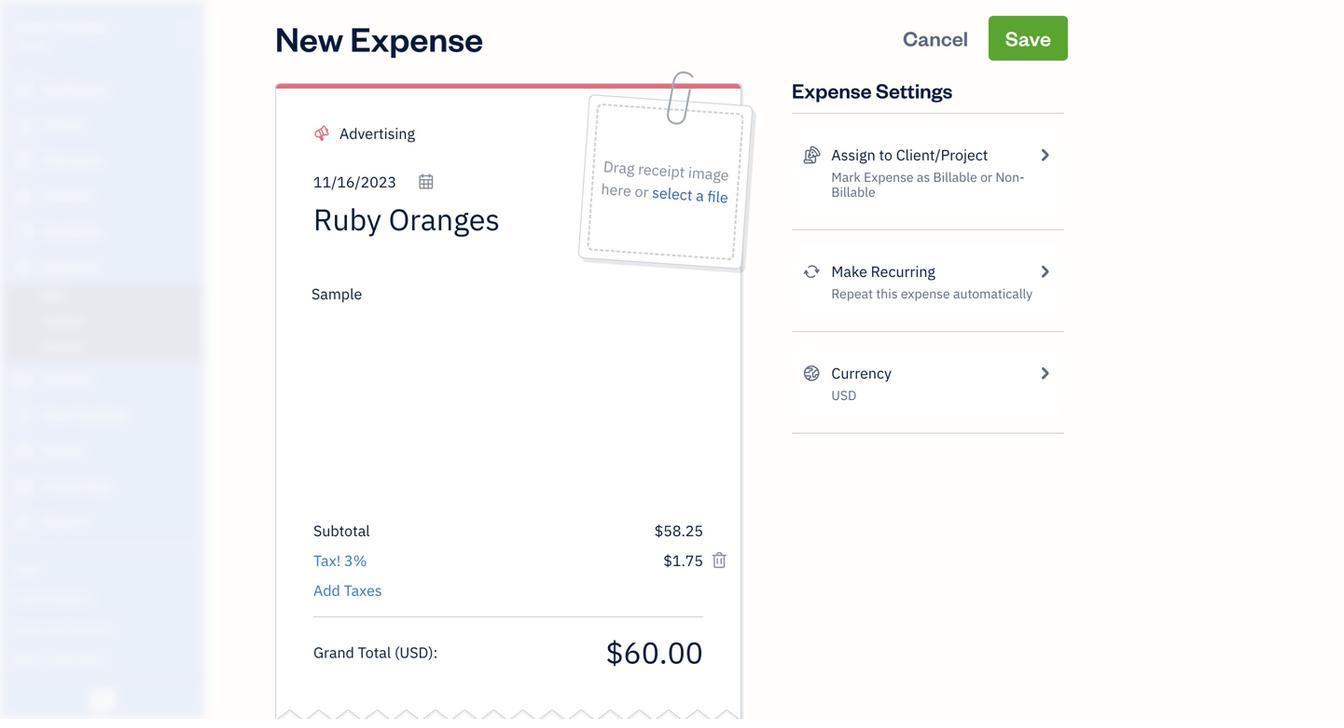 Task type: vqa. For each thing, say whether or not it's contained in the screenshot.
report image
yes



Task type: describe. For each thing, give the bounding box(es) containing it.
items and services image
[[14, 620, 200, 635]]

%
[[353, 551, 367, 570]]

select
[[651, 182, 693, 205]]

settings
[[876, 77, 953, 104]]

grand total ( usd ):
[[313, 643, 438, 662]]

this
[[876, 285, 898, 302]]

tax! 3 %
[[313, 551, 367, 570]]

select a file
[[651, 182, 729, 207]]

make
[[832, 262, 867, 281]]

taxes
[[344, 581, 382, 600]]

subtotal
[[313, 521, 370, 541]]

select a file button
[[651, 181, 729, 209]]

money image
[[12, 442, 35, 461]]

add taxes button
[[313, 579, 382, 602]]

timer image
[[12, 407, 35, 425]]

mark expense as billable or non- billable
[[832, 168, 1025, 201]]

main element
[[0, 0, 252, 719]]

bank connections image
[[14, 650, 200, 665]]

repeat this expense automatically
[[832, 285, 1033, 302]]

save button
[[989, 16, 1068, 61]]

here
[[600, 179, 632, 201]]

a
[[695, 185, 705, 206]]

to
[[879, 145, 893, 165]]

expense settings
[[792, 77, 953, 104]]

tax!
[[313, 551, 341, 570]]

add taxes
[[313, 581, 382, 600]]

1 vertical spatial expense
[[792, 77, 872, 104]]

chart image
[[12, 478, 35, 496]]

apps image
[[14, 561, 200, 576]]

chevronright image for make recurring
[[1036, 260, 1053, 283]]

ruby
[[15, 16, 50, 36]]

Amount (USD) text field
[[662, 551, 703, 570]]

cancel button
[[886, 16, 985, 61]]

expense
[[901, 285, 950, 302]]

drag receipt image here or
[[600, 157, 730, 202]]

1 vertical spatial usd
[[400, 643, 428, 662]]

client image
[[12, 117, 35, 135]]

freshbooks image
[[88, 689, 118, 712]]

Description text field
[[304, 283, 694, 507]]

1 horizontal spatial billable
[[933, 168, 977, 186]]

team members image
[[14, 590, 200, 605]]

chevronright image for assign to client/project
[[1036, 144, 1053, 166]]

currency
[[832, 363, 892, 383]]

as
[[917, 168, 930, 186]]

grand
[[313, 643, 354, 662]]

estimate image
[[12, 152, 35, 171]]



Task type: locate. For each thing, give the bounding box(es) containing it.
or right the here
[[634, 181, 649, 202]]

or for drag receipt image here or
[[634, 181, 649, 202]]

automatically
[[953, 285, 1033, 302]]

cancel
[[903, 25, 968, 51]]

non-
[[996, 168, 1025, 186]]

or inside mark expense as billable or non- billable
[[980, 168, 993, 186]]

2 chevronright image from the top
[[1036, 260, 1053, 283]]

image
[[688, 163, 730, 185]]

ruby oranges owner
[[15, 16, 110, 52]]

expense image
[[12, 258, 35, 277]]

expense inside mark expense as billable or non- billable
[[864, 168, 914, 186]]

delete tax image
[[711, 549, 728, 572]]

0 vertical spatial expense
[[350, 16, 483, 60]]

owner
[[15, 37, 49, 52]]

or inside "drag receipt image here or"
[[634, 181, 649, 202]]

repeat
[[832, 285, 873, 302]]

refresh image
[[803, 260, 820, 283]]

receipt
[[637, 159, 685, 182]]

oranges
[[53, 16, 110, 36]]

1 vertical spatial chevronright image
[[1036, 260, 1053, 283]]

expense for new expense
[[350, 16, 483, 60]]

dashboard image
[[12, 81, 35, 100]]

0 horizontal spatial usd
[[400, 643, 428, 662]]

1 horizontal spatial or
[[980, 168, 993, 186]]

billable down assign
[[832, 183, 876, 201]]

0 horizontal spatial or
[[634, 181, 649, 202]]

$58.25
[[655, 521, 703, 541]]

new expense
[[275, 16, 483, 60]]

recurring
[[871, 262, 935, 281]]

1 chevronright image from the top
[[1036, 144, 1053, 166]]

0 vertical spatial usd
[[832, 387, 857, 404]]

report image
[[12, 513, 35, 532]]

file
[[707, 186, 729, 207]]

assign to client/project
[[832, 145, 988, 165]]

drag
[[603, 157, 635, 178]]

expense
[[350, 16, 483, 60], [792, 77, 872, 104], [864, 168, 914, 186]]

Category text field
[[340, 122, 499, 145]]

invoice image
[[12, 187, 35, 206]]

):
[[428, 643, 438, 662]]

expense for mark expense as billable or non- billable
[[864, 168, 914, 186]]

chevronright image
[[1036, 144, 1053, 166], [1036, 260, 1053, 283]]

Amount (USD) text field
[[604, 633, 703, 672]]

Merchant text field
[[313, 201, 568, 238]]

mark
[[832, 168, 861, 186]]

assign
[[832, 145, 876, 165]]

settings image
[[14, 680, 200, 695]]

billable
[[933, 168, 977, 186], [832, 183, 876, 201]]

add
[[313, 581, 340, 600]]

payment image
[[12, 223, 35, 242]]

expensesrebilling image
[[803, 144, 820, 166]]

save
[[1005, 25, 1051, 51]]

3
[[344, 551, 353, 570]]

or for mark expense as billable or non- billable
[[980, 168, 993, 186]]

client/project
[[896, 145, 988, 165]]

usd right total
[[400, 643, 428, 662]]

0 vertical spatial chevronright image
[[1036, 144, 1053, 166]]

make recurring
[[832, 262, 935, 281]]

or
[[980, 168, 993, 186], [634, 181, 649, 202]]

project image
[[12, 371, 35, 390]]

usd down currency
[[832, 387, 857, 404]]

billable down client/project
[[933, 168, 977, 186]]

new
[[275, 16, 343, 60]]

(
[[395, 643, 400, 662]]

or left non-
[[980, 168, 993, 186]]

1 horizontal spatial usd
[[832, 387, 857, 404]]

Date in MM/DD/YYYY format text field
[[313, 172, 435, 192]]

total
[[358, 643, 391, 662]]

currencyandlanguage image
[[803, 362, 820, 384]]

chevronright image
[[1036, 362, 1053, 384]]

0 horizontal spatial billable
[[832, 183, 876, 201]]

2 vertical spatial expense
[[864, 168, 914, 186]]

usd
[[832, 387, 857, 404], [400, 643, 428, 662]]



